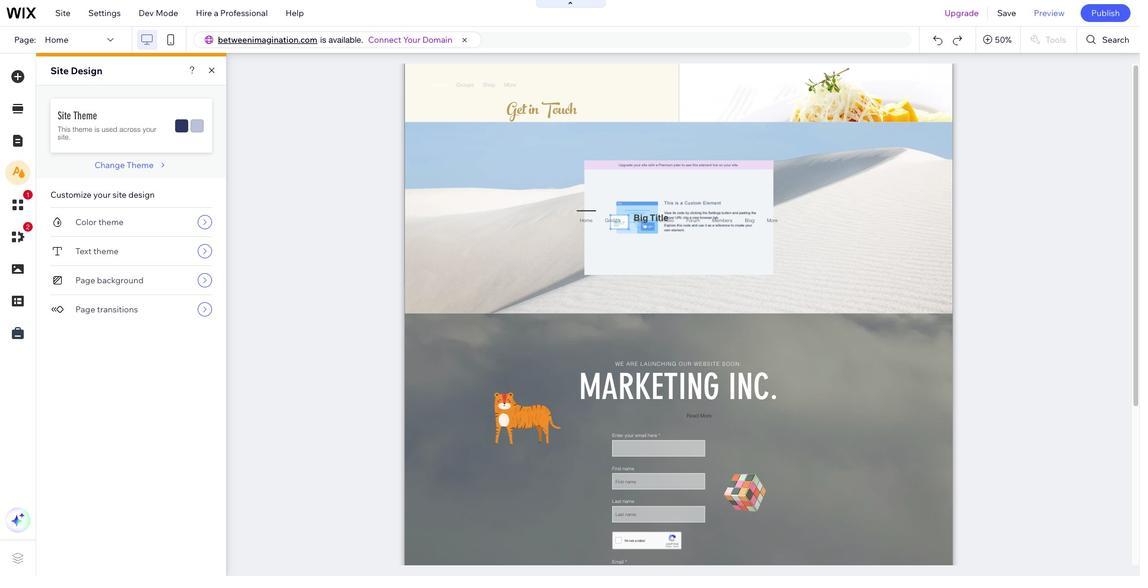 Task type: describe. For each thing, give the bounding box(es) containing it.
betweenimagination.com
[[218, 34, 317, 45]]

1
[[26, 191, 30, 198]]

site design
[[50, 65, 103, 77]]

50% button
[[977, 27, 1021, 53]]

connect
[[368, 34, 401, 45]]

a
[[214, 8, 219, 18]]

page for page transitions
[[75, 304, 95, 315]]

preview
[[1034, 8, 1065, 18]]

page transitions
[[75, 304, 138, 315]]

customize
[[50, 190, 92, 200]]

50%
[[996, 34, 1012, 45]]

site.
[[58, 132, 71, 141]]

text theme
[[75, 246, 119, 257]]

across
[[119, 125, 141, 133]]

search button
[[1078, 27, 1141, 53]]

theme for color theme
[[98, 217, 124, 228]]

dev mode
[[139, 8, 178, 18]]

change theme
[[95, 160, 154, 170]]

0 horizontal spatial your
[[93, 190, 111, 200]]

1 button
[[5, 190, 33, 217]]

is inside site theme this theme is used across your site.
[[94, 125, 100, 133]]

mode
[[156, 8, 178, 18]]

page background
[[75, 275, 144, 286]]

is inside is available. connect your domain
[[320, 35, 326, 45]]

color theme
[[75, 217, 124, 228]]

0 vertical spatial site
[[55, 8, 71, 18]]

publish button
[[1081, 4, 1131, 22]]

change theme button
[[95, 160, 168, 170]]

2 button
[[5, 222, 33, 250]]

hire a professional
[[196, 8, 268, 18]]

is available. connect your domain
[[320, 34, 453, 45]]

customize your site design
[[50, 190, 155, 200]]

this
[[58, 125, 71, 133]]



Task type: vqa. For each thing, say whether or not it's contained in the screenshot.
Tools
yes



Task type: locate. For each thing, give the bounding box(es) containing it.
save
[[998, 8, 1017, 18]]

professional
[[220, 8, 268, 18]]

0 vertical spatial theme
[[73, 125, 92, 133]]

your inside site theme this theme is used across your site.
[[143, 125, 157, 133]]

0 vertical spatial theme
[[73, 109, 97, 122]]

page left transitions
[[75, 304, 95, 315]]

1 horizontal spatial theme
[[127, 160, 154, 170]]

0 horizontal spatial is
[[94, 125, 100, 133]]

page for page background
[[75, 275, 95, 286]]

hire
[[196, 8, 212, 18]]

is left used
[[94, 125, 100, 133]]

theme for change
[[127, 160, 154, 170]]

change
[[95, 160, 125, 170]]

theme right text
[[93, 246, 119, 257]]

site theme this theme is used across your site.
[[58, 109, 157, 141]]

design
[[128, 190, 155, 200]]

theme right this
[[73, 125, 92, 133]]

used
[[102, 125, 117, 133]]

site left design
[[50, 65, 69, 77]]

home
[[45, 34, 68, 45]]

site
[[55, 8, 71, 18], [50, 65, 69, 77], [58, 109, 71, 122]]

your right across
[[143, 125, 157, 133]]

site
[[113, 190, 127, 200]]

upgrade
[[945, 8, 979, 18]]

1 vertical spatial theme
[[98, 217, 124, 228]]

theme right color
[[98, 217, 124, 228]]

your
[[403, 34, 421, 45]]

1 page from the top
[[75, 275, 95, 286]]

is
[[320, 35, 326, 45], [94, 125, 100, 133]]

save button
[[989, 0, 1026, 26]]

search
[[1103, 34, 1130, 45]]

0 vertical spatial page
[[75, 275, 95, 286]]

dev
[[139, 8, 154, 18]]

theme
[[73, 125, 92, 133], [98, 217, 124, 228], [93, 246, 119, 257]]

your
[[143, 125, 157, 133], [93, 190, 111, 200]]

site up home on the top left of the page
[[55, 8, 71, 18]]

2 vertical spatial site
[[58, 109, 71, 122]]

1 vertical spatial site
[[50, 65, 69, 77]]

preview button
[[1026, 0, 1074, 26]]

tools
[[1046, 34, 1067, 45]]

1 vertical spatial is
[[94, 125, 100, 133]]

theme down design
[[73, 109, 97, 122]]

theme for text theme
[[93, 246, 119, 257]]

1 vertical spatial theme
[[127, 160, 154, 170]]

help
[[286, 8, 304, 18]]

site inside site theme this theme is used across your site.
[[58, 109, 71, 122]]

2
[[26, 223, 30, 230]]

1 horizontal spatial your
[[143, 125, 157, 133]]

transitions
[[97, 304, 138, 315]]

0 vertical spatial your
[[143, 125, 157, 133]]

theme inside site theme this theme is used across your site.
[[73, 125, 92, 133]]

theme up design
[[127, 160, 154, 170]]

2 page from the top
[[75, 304, 95, 315]]

site for theme
[[58, 109, 71, 122]]

color
[[75, 217, 97, 228]]

your left site
[[93, 190, 111, 200]]

theme
[[73, 109, 97, 122], [127, 160, 154, 170]]

0 horizontal spatial theme
[[73, 109, 97, 122]]

0 vertical spatial is
[[320, 35, 326, 45]]

1 horizontal spatial is
[[320, 35, 326, 45]]

1 vertical spatial your
[[93, 190, 111, 200]]

publish
[[1092, 8, 1120, 18]]

is left available.
[[320, 35, 326, 45]]

site for design
[[50, 65, 69, 77]]

site up this
[[58, 109, 71, 122]]

1 vertical spatial page
[[75, 304, 95, 315]]

settings
[[88, 8, 121, 18]]

design
[[71, 65, 103, 77]]

2 vertical spatial theme
[[93, 246, 119, 257]]

page down text
[[75, 275, 95, 286]]

domain
[[423, 34, 453, 45]]

available.
[[329, 35, 364, 45]]

text
[[75, 246, 92, 257]]

tools button
[[1021, 27, 1077, 53]]

theme for site
[[73, 109, 97, 122]]

page
[[75, 275, 95, 286], [75, 304, 95, 315]]

theme inside site theme this theme is used across your site.
[[73, 109, 97, 122]]

background
[[97, 275, 144, 286]]



